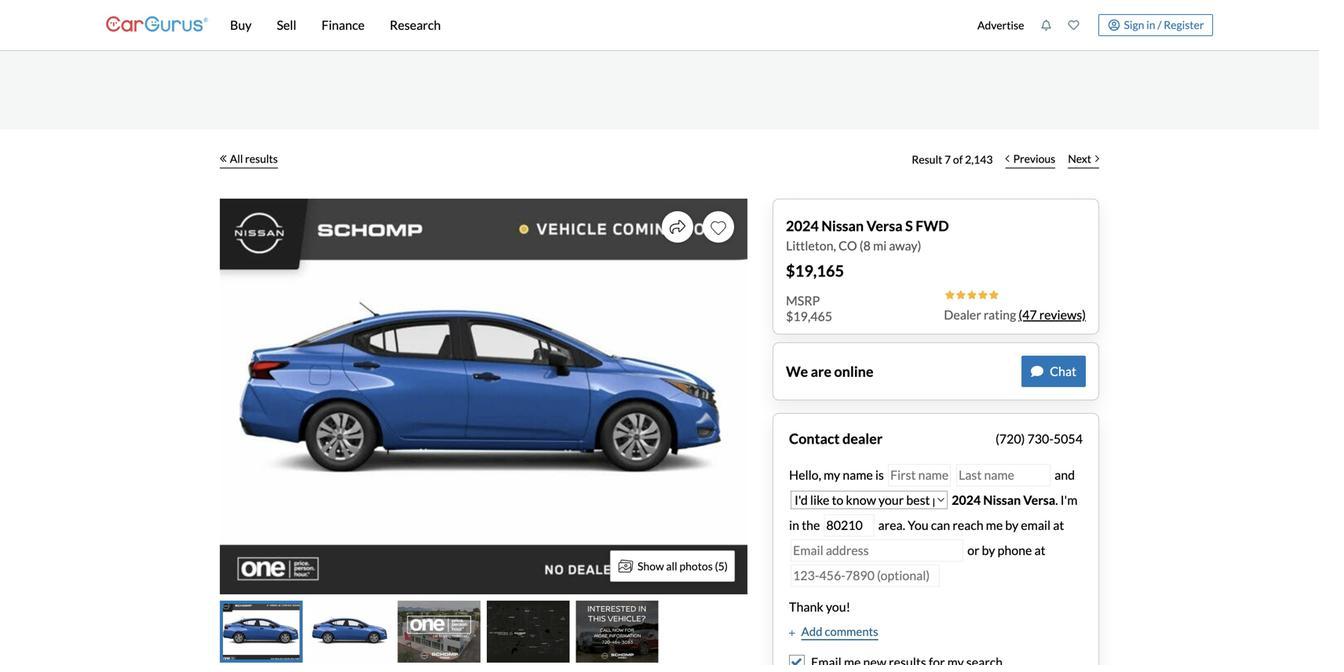 Task type: locate. For each thing, give the bounding box(es) containing it.
versa up "email"
[[1024, 493, 1056, 508]]

. i'm in the
[[790, 493, 1078, 533]]

1 vertical spatial nissan
[[984, 493, 1021, 508]]

1 horizontal spatial versa
[[1024, 493, 1056, 508]]

in left / on the right of the page
[[1147, 18, 1156, 31]]

2024 nissan versa
[[952, 493, 1056, 508]]

tab list
[[220, 601, 748, 663]]

0 horizontal spatial versa
[[867, 217, 903, 235]]

at right the phone
[[1035, 543, 1046, 558]]

result
[[912, 153, 943, 166]]

sign in / register
[[1125, 18, 1205, 31]]

menu bar containing buy
[[208, 0, 970, 50]]

add comments button
[[790, 623, 879, 641]]

sign
[[1125, 18, 1145, 31]]

msrp $19,465
[[786, 293, 833, 324]]

in left the on the bottom
[[790, 518, 800, 533]]

0 horizontal spatial nissan
[[822, 217, 864, 235]]

all results
[[230, 152, 278, 165]]

nissan down last name field
[[984, 493, 1021, 508]]

versa up mi
[[867, 217, 903, 235]]

saved cars image
[[1069, 20, 1080, 31]]

.
[[1056, 493, 1059, 508]]

1 horizontal spatial in
[[1147, 18, 1156, 31]]

area. you can reach me by email at
[[876, 518, 1065, 533]]

1 horizontal spatial nissan
[[984, 493, 1021, 508]]

by
[[1006, 518, 1019, 533], [982, 543, 996, 558]]

in inside . i'm in the
[[790, 518, 800, 533]]

730-
[[1028, 431, 1054, 447]]

contact dealer
[[790, 430, 883, 448]]

0 horizontal spatial in
[[790, 518, 800, 533]]

0 horizontal spatial by
[[982, 543, 996, 558]]

at
[[1054, 518, 1065, 533], [1035, 543, 1046, 558]]

0 horizontal spatial at
[[1035, 543, 1046, 558]]

nissan for 2024 nissan versa
[[984, 493, 1021, 508]]

2024 up reach
[[952, 493, 981, 508]]

in
[[1147, 18, 1156, 31], [790, 518, 800, 533]]

1 vertical spatial in
[[790, 518, 800, 533]]

sign in / register link
[[1099, 14, 1214, 36]]

/
[[1158, 18, 1162, 31]]

(8
[[860, 238, 871, 253]]

2024 inside 2024 nissan versa s fwd littleton, co (8 mi away)
[[786, 217, 819, 235]]

sell
[[277, 17, 297, 33]]

finance
[[322, 17, 365, 33]]

Phone (optional) telephone field
[[791, 565, 940, 587]]

2024 for 2024 nissan versa s fwd littleton, co (8 mi away)
[[786, 217, 819, 235]]

versa inside 2024 nissan versa s fwd littleton, co (8 mi away)
[[867, 217, 903, 235]]

cargurus logo homepage link link
[[106, 3, 208, 48]]

thank you!
[[790, 599, 851, 615]]

0 vertical spatial 2024
[[786, 217, 819, 235]]

0 horizontal spatial 2024
[[786, 217, 819, 235]]

of
[[954, 153, 963, 166]]

nissan
[[822, 217, 864, 235], [984, 493, 1021, 508]]

you!
[[826, 599, 851, 615]]

reviews)
[[1040, 307, 1087, 322]]

0 vertical spatial nissan
[[822, 217, 864, 235]]

plus image
[[790, 629, 795, 637]]

1 vertical spatial by
[[982, 543, 996, 558]]

at right "email"
[[1054, 518, 1065, 533]]

rating
[[984, 307, 1017, 322]]

1 horizontal spatial at
[[1054, 518, 1065, 533]]

share image
[[670, 219, 686, 235]]

results
[[245, 152, 278, 165]]

reach
[[953, 518, 984, 533]]

1 vertical spatial versa
[[1024, 493, 1056, 508]]

online
[[835, 363, 874, 380]]

next link
[[1062, 142, 1106, 177]]

buy button
[[218, 0, 264, 50]]

advertise link
[[970, 3, 1033, 47]]

or by phone at
[[968, 543, 1046, 558]]

by right me
[[1006, 518, 1019, 533]]

0 vertical spatial by
[[1006, 518, 1019, 533]]

view vehicle photo 1 image
[[220, 601, 303, 663]]

hello, my name is
[[790, 467, 887, 483]]

(720) 730-5054
[[996, 431, 1083, 447]]

menu bar
[[208, 0, 970, 50]]

by right or
[[982, 543, 996, 558]]

nissan inside 2024 nissan versa s fwd littleton, co (8 mi away)
[[822, 217, 864, 235]]

(47 reviews) button
[[1019, 306, 1087, 324]]

dealer rating (47 reviews)
[[945, 307, 1087, 322]]

1 vertical spatial 2024
[[952, 493, 981, 508]]

2024 up littleton,
[[786, 217, 819, 235]]

view vehicle photo 2 image
[[309, 601, 392, 663]]

nissan up co
[[822, 217, 864, 235]]

add
[[802, 625, 823, 639]]

Last name field
[[957, 464, 1051, 487]]

menu
[[970, 3, 1214, 47]]

0 vertical spatial in
[[1147, 18, 1156, 31]]

you
[[908, 518, 929, 533]]

fwd
[[916, 217, 949, 235]]

sell button
[[264, 0, 309, 50]]

2024
[[786, 217, 819, 235], [952, 493, 981, 508]]

view vehicle photo 3 image
[[398, 601, 481, 663]]

show all photos (5) link
[[610, 551, 735, 582]]

view vehicle photo 5 image
[[576, 601, 659, 663]]

chevron right image
[[1096, 155, 1100, 163]]

1 horizontal spatial 2024
[[952, 493, 981, 508]]

or
[[968, 543, 980, 558]]

0 vertical spatial versa
[[867, 217, 903, 235]]

versa
[[867, 217, 903, 235], [1024, 493, 1056, 508]]

email
[[1022, 518, 1051, 533]]

1 vertical spatial at
[[1035, 543, 1046, 558]]

2024 for 2024 nissan versa
[[952, 493, 981, 508]]



Task type: vqa. For each thing, say whether or not it's contained in the screenshot.
the right the 2024
yes



Task type: describe. For each thing, give the bounding box(es) containing it.
previous link
[[1000, 142, 1062, 177]]

register
[[1164, 18, 1205, 31]]

all
[[667, 560, 678, 573]]

2,143
[[966, 153, 993, 166]]

research button
[[377, 0, 454, 50]]

next
[[1069, 152, 1092, 165]]

the
[[802, 518, 820, 533]]

name
[[843, 467, 873, 483]]

advertise
[[978, 18, 1025, 32]]

previous
[[1014, 152, 1056, 165]]

my
[[824, 467, 841, 483]]

research
[[390, 17, 441, 33]]

(720)
[[996, 431, 1026, 447]]

phone
[[998, 543, 1033, 558]]

open notifications image
[[1041, 20, 1052, 31]]

and
[[1053, 467, 1076, 483]]

chat button
[[1022, 356, 1087, 387]]

can
[[932, 518, 951, 533]]

msrp
[[786, 293, 820, 308]]

in inside menu item
[[1147, 18, 1156, 31]]

are
[[811, 363, 832, 380]]

(5)
[[715, 560, 728, 573]]

sign in / register menu item
[[1088, 14, 1214, 36]]

1 horizontal spatial by
[[1006, 518, 1019, 533]]

buy
[[230, 17, 252, 33]]

2024 nissan versa s fwd littleton, co (8 mi away)
[[786, 217, 949, 253]]

user icon image
[[1109, 19, 1120, 31]]

away)
[[890, 238, 922, 253]]

$19,165
[[786, 262, 845, 280]]

show
[[638, 560, 664, 573]]

vehicle full photo image
[[220, 199, 748, 595]]

Email address email field
[[791, 540, 964, 562]]

5054
[[1054, 431, 1083, 447]]

versa for 2024 nissan versa s fwd littleton, co (8 mi away)
[[867, 217, 903, 235]]

Zip code field
[[824, 515, 875, 537]]

versa for 2024 nissan versa
[[1024, 493, 1056, 508]]

menu containing sign in / register
[[970, 3, 1214, 47]]

nissan for 2024 nissan versa s fwd littleton, co (8 mi away)
[[822, 217, 864, 235]]

is
[[876, 467, 884, 483]]

co
[[839, 238, 858, 253]]

we are online
[[786, 363, 874, 380]]

0 vertical spatial at
[[1054, 518, 1065, 533]]

chat
[[1050, 364, 1077, 379]]

show all photos (5)
[[638, 560, 728, 573]]

hello,
[[790, 467, 822, 483]]

i'm
[[1061, 493, 1078, 508]]

all
[[230, 152, 243, 165]]

comment image
[[1032, 365, 1044, 378]]

me
[[986, 518, 1003, 533]]

dealer
[[843, 430, 883, 448]]

area.
[[879, 518, 906, 533]]

finance button
[[309, 0, 377, 50]]

all results link
[[220, 142, 278, 177]]

First name field
[[888, 464, 951, 487]]

view vehicle photo 4 image
[[487, 601, 570, 663]]

$19,465
[[786, 309, 833, 324]]

s
[[906, 217, 913, 235]]

result 7 of 2,143
[[912, 153, 993, 166]]

mi
[[874, 238, 887, 253]]

chevron double left image
[[220, 155, 227, 163]]

thank
[[790, 599, 824, 615]]

we
[[786, 363, 808, 380]]

add comments
[[802, 625, 879, 639]]

(47
[[1019, 307, 1037, 322]]

comments
[[825, 625, 879, 639]]

cargurus logo homepage link image
[[106, 3, 208, 48]]

photos
[[680, 560, 713, 573]]

7
[[945, 153, 951, 166]]

chevron left image
[[1006, 155, 1010, 163]]

dealer
[[945, 307, 982, 322]]

littleton,
[[786, 238, 837, 253]]

contact
[[790, 430, 840, 448]]



